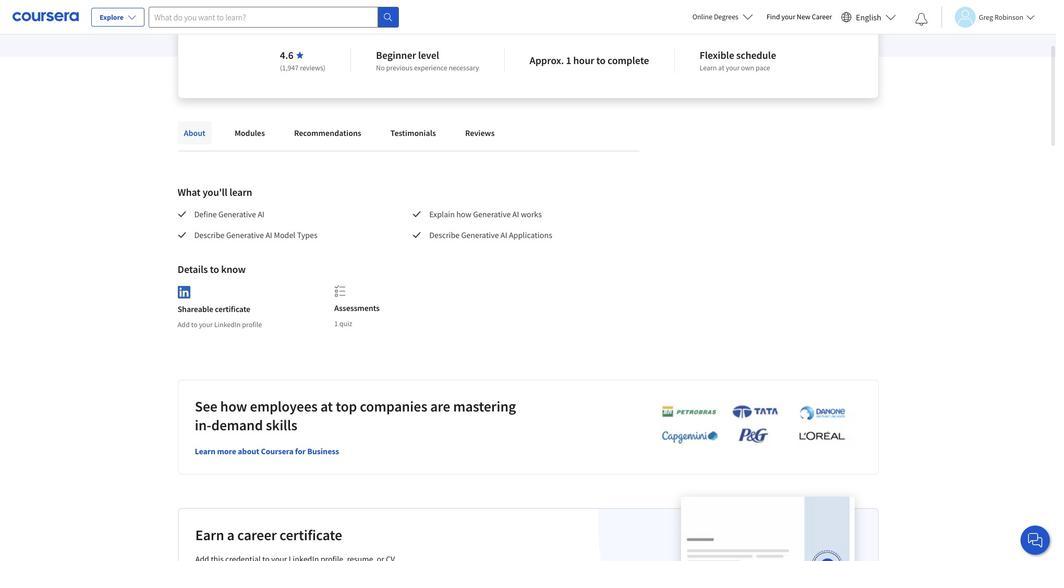 Task type: vqa. For each thing, say whether or not it's contained in the screenshot.
applications.
no



Task type: describe. For each thing, give the bounding box(es) containing it.
learn more about coursera for business
[[195, 447, 339, 457]]

find your new career link
[[762, 10, 838, 23]]

describe for describe generative ai model types
[[194, 230, 225, 241]]

model
[[274, 230, 296, 241]]

coursera career certificate image
[[682, 497, 855, 562]]

hour
[[574, 54, 595, 67]]

how for see
[[220, 397, 247, 416]]

english button
[[838, 0, 901, 34]]

about link
[[178, 122, 212, 145]]

generative for define generative ai
[[219, 209, 256, 220]]

career
[[237, 526, 277, 545]]

how for explain
[[457, 209, 472, 220]]

add to your linkedin profile
[[178, 320, 262, 330]]

1 horizontal spatial 1
[[566, 54, 572, 67]]

ai for describe generative ai applications
[[501, 230, 508, 241]]

schedule
[[737, 49, 777, 62]]

details
[[178, 263, 208, 276]]

greg robinson button
[[942, 7, 1035, 27]]

more
[[217, 447, 236, 457]]

career
[[812, 12, 832, 21]]

are
[[430, 397, 451, 416]]

1 vertical spatial 1
[[334, 319, 338, 329]]

generative up describe generative ai applications
[[473, 209, 511, 220]]

greg
[[979, 12, 994, 22]]

explain how generative ai works
[[430, 209, 542, 220]]

modules
[[235, 128, 265, 138]]

4.6
[[280, 49, 294, 62]]

add
[[178, 320, 190, 330]]

about
[[184, 128, 206, 138]]

profile
[[242, 320, 262, 330]]

quiz
[[340, 319, 352, 329]]

ai left works
[[513, 209, 519, 220]]

skills
[[266, 416, 298, 435]]

learn more about coursera for business link
[[195, 447, 339, 457]]

0 vertical spatial your
[[782, 12, 796, 21]]

ai for describe generative ai model types
[[266, 230, 272, 241]]

employees
[[250, 397, 318, 416]]

own
[[741, 63, 755, 73]]

modules link
[[228, 122, 271, 145]]

online degrees
[[693, 12, 739, 21]]

chat with us image
[[1027, 533, 1044, 549]]

companies
[[360, 397, 428, 416]]

1 quiz
[[334, 319, 352, 329]]

beginner
[[376, 49, 416, 62]]

greg robinson
[[979, 12, 1024, 22]]

coursera enterprise logos image
[[646, 405, 855, 450]]

new
[[797, 12, 811, 21]]

define
[[194, 209, 217, 220]]

no
[[376, 63, 385, 73]]

beginner level no previous experience necessary
[[376, 49, 479, 73]]

learn
[[230, 186, 252, 199]]

approx.
[[530, 54, 564, 67]]

you'll
[[203, 186, 228, 199]]

reviews
[[465, 128, 495, 138]]

online degrees button
[[684, 5, 762, 28]]

find
[[767, 12, 780, 21]]

to for your
[[191, 320, 198, 330]]

linkedin
[[214, 320, 241, 330]]

1 vertical spatial learn
[[195, 447, 216, 457]]

reviews link
[[459, 122, 501, 145]]

your inside "flexible schedule learn at your own pace"
[[726, 63, 740, 73]]



Task type: locate. For each thing, give the bounding box(es) containing it.
1 left 'hour'
[[566, 54, 572, 67]]

to right add
[[191, 320, 198, 330]]

previous
[[386, 63, 413, 73]]

see how employees at top companies are mastering in-demand skills
[[195, 397, 516, 435]]

top
[[336, 397, 357, 416]]

1 horizontal spatial to
[[210, 263, 219, 276]]

necessary
[[449, 63, 479, 73]]

0 vertical spatial at
[[719, 63, 725, 73]]

about
[[238, 447, 259, 457]]

1 vertical spatial how
[[220, 397, 247, 416]]

0 horizontal spatial describe
[[194, 230, 225, 241]]

describe for describe generative ai applications
[[430, 230, 460, 241]]

1 horizontal spatial describe
[[430, 230, 460, 241]]

2 horizontal spatial your
[[782, 12, 796, 21]]

your down the shareable certificate on the bottom left of the page
[[199, 320, 213, 330]]

what you'll learn
[[178, 186, 252, 199]]

testimonials
[[391, 128, 436, 138]]

reviews)
[[300, 63, 326, 73]]

know
[[221, 263, 246, 276]]

degrees
[[714, 12, 739, 21]]

explore
[[100, 13, 124, 22]]

1 vertical spatial your
[[726, 63, 740, 73]]

at for your
[[719, 63, 725, 73]]

learn down flexible
[[700, 63, 717, 73]]

describe
[[194, 230, 225, 241], [430, 230, 460, 241]]

0 horizontal spatial your
[[199, 320, 213, 330]]

types
[[297, 230, 318, 241]]

define generative ai
[[194, 209, 265, 220]]

earn
[[195, 526, 224, 545]]

(1,947
[[280, 63, 299, 73]]

how
[[457, 209, 472, 220], [220, 397, 247, 416]]

learn inside "flexible schedule learn at your own pace"
[[700, 63, 717, 73]]

earn a career certificate
[[195, 526, 342, 545]]

0 horizontal spatial certificate
[[215, 304, 251, 314]]

2 describe from the left
[[430, 230, 460, 241]]

pace
[[756, 63, 771, 73]]

explore button
[[91, 8, 145, 27]]

learn left more
[[195, 447, 216, 457]]

generative down define generative ai
[[226, 230, 264, 241]]

how right see
[[220, 397, 247, 416]]

describe generative ai applications
[[430, 230, 553, 241]]

demand
[[211, 416, 263, 435]]

describe down explain at the left of page
[[430, 230, 460, 241]]

at down flexible
[[719, 63, 725, 73]]

certificate
[[215, 304, 251, 314], [280, 526, 342, 545]]

at inside "flexible schedule learn at your own pace"
[[719, 63, 725, 73]]

0 vertical spatial learn
[[700, 63, 717, 73]]

find your new career
[[767, 12, 832, 21]]

assessments
[[334, 303, 380, 314]]

mastering
[[453, 397, 516, 416]]

robinson
[[995, 12, 1024, 22]]

your right find on the right
[[782, 12, 796, 21]]

a
[[227, 526, 235, 545]]

1 horizontal spatial your
[[726, 63, 740, 73]]

how right explain at the left of page
[[457, 209, 472, 220]]

1 horizontal spatial how
[[457, 209, 472, 220]]

flexible
[[700, 49, 735, 62]]

generative for describe generative ai model types
[[226, 230, 264, 241]]

2 vertical spatial to
[[191, 320, 198, 330]]

1 left quiz
[[334, 319, 338, 329]]

coursera image
[[13, 8, 79, 25]]

recommendations
[[294, 128, 361, 138]]

ai for define generative ai
[[258, 209, 265, 220]]

generative down learn at the top left
[[219, 209, 256, 220]]

explain
[[430, 209, 455, 220]]

describe down the define
[[194, 230, 225, 241]]

0 horizontal spatial to
[[191, 320, 198, 330]]

1 horizontal spatial certificate
[[280, 526, 342, 545]]

at inside see how employees at top companies are mastering in-demand skills
[[321, 397, 333, 416]]

1 describe from the left
[[194, 230, 225, 241]]

to for know
[[210, 263, 219, 276]]

1 vertical spatial to
[[210, 263, 219, 276]]

What do you want to learn? text field
[[149, 7, 378, 27]]

generative down explain how generative ai works
[[461, 230, 499, 241]]

complete
[[608, 54, 649, 67]]

business
[[307, 447, 339, 457]]

ai up the describe generative ai model types
[[258, 209, 265, 220]]

in-
[[195, 416, 211, 435]]

generative for describe generative ai applications
[[461, 230, 499, 241]]

online
[[693, 12, 713, 21]]

2 vertical spatial your
[[199, 320, 213, 330]]

1 horizontal spatial learn
[[700, 63, 717, 73]]

generative
[[219, 209, 256, 220], [473, 209, 511, 220], [226, 230, 264, 241], [461, 230, 499, 241]]

0 horizontal spatial 1
[[334, 319, 338, 329]]

0 vertical spatial 1
[[566, 54, 572, 67]]

recommendations link
[[288, 122, 368, 145]]

to right 'hour'
[[597, 54, 606, 67]]

describe generative ai model types
[[194, 230, 318, 241]]

show notifications image
[[916, 13, 928, 26]]

approx. 1 hour to complete
[[530, 54, 649, 67]]

1 vertical spatial at
[[321, 397, 333, 416]]

0 horizontal spatial learn
[[195, 447, 216, 457]]

details to know
[[178, 263, 246, 276]]

to left know
[[210, 263, 219, 276]]

works
[[521, 209, 542, 220]]

0 vertical spatial certificate
[[215, 304, 251, 314]]

testimonials link
[[384, 122, 442, 145]]

see
[[195, 397, 218, 416]]

how inside see how employees at top companies are mastering in-demand skills
[[220, 397, 247, 416]]

at left top
[[321, 397, 333, 416]]

(1,947 reviews)
[[280, 63, 326, 73]]

your left own
[[726, 63, 740, 73]]

1 vertical spatial certificate
[[280, 526, 342, 545]]

at for top
[[321, 397, 333, 416]]

0 horizontal spatial how
[[220, 397, 247, 416]]

0 vertical spatial to
[[597, 54, 606, 67]]

learn
[[700, 63, 717, 73], [195, 447, 216, 457]]

2 horizontal spatial to
[[597, 54, 606, 67]]

ai left model
[[266, 230, 272, 241]]

None search field
[[149, 7, 399, 27]]

level
[[418, 49, 439, 62]]

1
[[566, 54, 572, 67], [334, 319, 338, 329]]

1 horizontal spatial at
[[719, 63, 725, 73]]

at
[[719, 63, 725, 73], [321, 397, 333, 416]]

ai left applications
[[501, 230, 508, 241]]

0 horizontal spatial at
[[321, 397, 333, 416]]

for
[[295, 447, 306, 457]]

coursera
[[261, 447, 294, 457]]

flexible schedule learn at your own pace
[[700, 49, 777, 73]]

ai
[[258, 209, 265, 220], [513, 209, 519, 220], [266, 230, 272, 241], [501, 230, 508, 241]]

shareable certificate
[[178, 304, 251, 314]]

applications
[[509, 230, 553, 241]]

experience
[[414, 63, 448, 73]]

english
[[856, 12, 882, 22]]

what
[[178, 186, 201, 199]]

0 vertical spatial how
[[457, 209, 472, 220]]

shareable
[[178, 304, 213, 314]]



